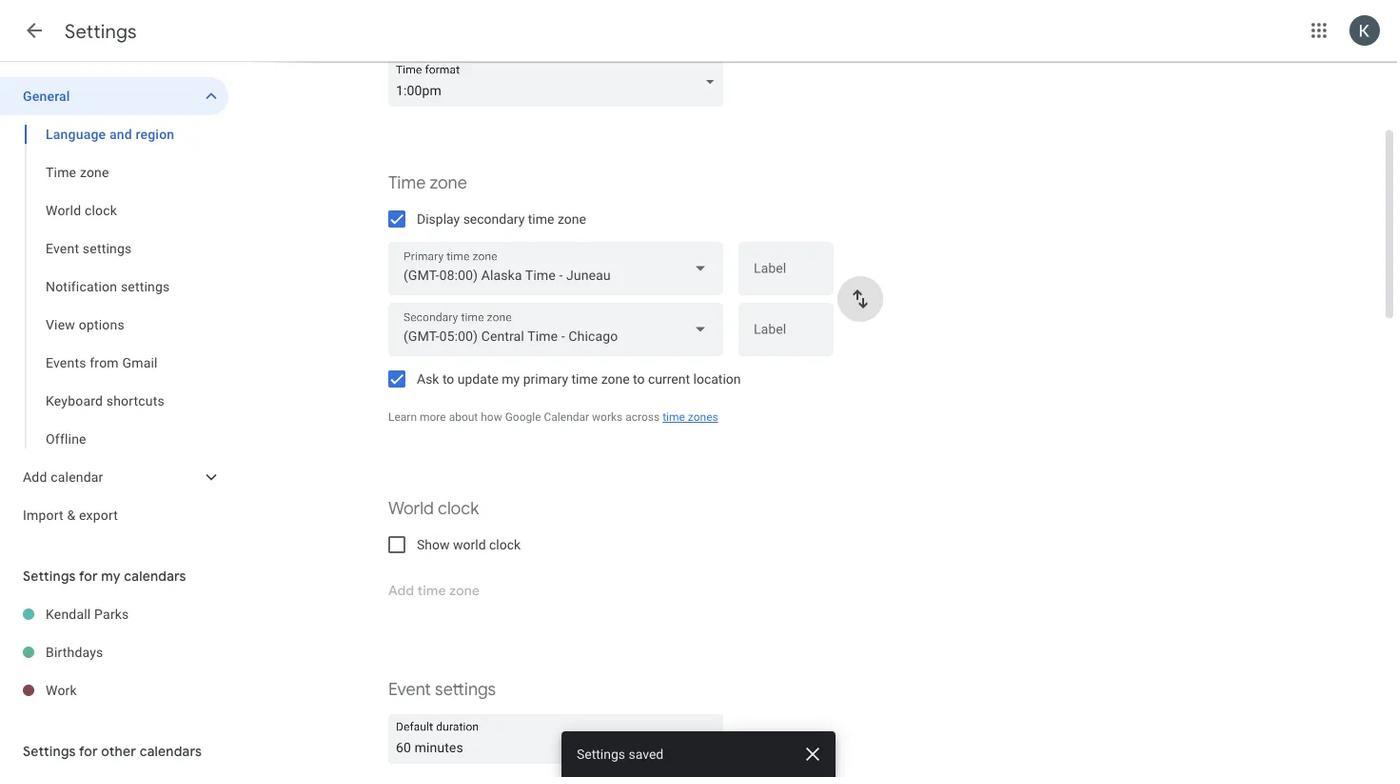 Task type: vqa. For each thing, say whether or not it's contained in the screenshot.
ASK TO UPDATE MY PRIMARY TIME ZONE TO CURRENT LOCATION in the top of the page
yes



Task type: describe. For each thing, give the bounding box(es) containing it.
swap time zones image
[[849, 288, 872, 310]]

events from gmail
[[46, 355, 158, 370]]

1 horizontal spatial my
[[502, 371, 520, 387]]

gmail
[[122, 355, 158, 370]]

language and region
[[46, 126, 175, 142]]

calendars for settings for my calendars
[[124, 568, 186, 584]]

calendars for settings for other calendars
[[140, 743, 202, 759]]

zone right "secondary"
[[558, 211, 586, 227]]

current
[[648, 371, 690, 387]]

world clock inside group
[[46, 202, 117, 218]]

shortcuts
[[106, 393, 165, 409]]

1 horizontal spatial clock
[[438, 498, 479, 519]]

1 vertical spatial my
[[101, 568, 121, 584]]

1 horizontal spatial world
[[389, 498, 434, 519]]

location
[[694, 371, 741, 387]]

clock inside group
[[85, 202, 117, 218]]

offline
[[46, 431, 86, 447]]

event settings inside group
[[46, 240, 132, 256]]

about
[[449, 410, 478, 424]]

show
[[417, 537, 450, 552]]

birthdays
[[46, 644, 103, 660]]

2 to from the left
[[633, 371, 645, 387]]

Label for secondary time zone. text field
[[754, 323, 819, 350]]

import & export
[[23, 507, 118, 523]]

add
[[23, 469, 47, 485]]

export
[[79, 507, 118, 523]]

zones
[[688, 410, 719, 424]]

work link
[[46, 671, 229, 709]]

1 horizontal spatial time
[[389, 172, 426, 193]]

view
[[46, 317, 75, 332]]

birthdays tree item
[[0, 633, 229, 671]]

display secondary time zone
[[417, 211, 586, 227]]

group containing language and region
[[0, 115, 229, 458]]

2 vertical spatial clock
[[489, 537, 521, 552]]

notification settings
[[46, 279, 170, 294]]

keyboard shortcuts
[[46, 393, 165, 409]]

settings for settings for my calendars
[[23, 568, 76, 584]]

1 horizontal spatial world clock
[[389, 498, 479, 519]]

ask to update my primary time zone to current location
[[417, 371, 741, 387]]

world
[[453, 537, 486, 552]]

kendall
[[46, 606, 91, 622]]

for for other
[[79, 743, 98, 759]]

learn
[[389, 410, 417, 424]]

secondary
[[463, 211, 525, 227]]

settings for settings saved
[[577, 746, 626, 762]]

tree containing general
[[0, 77, 229, 534]]

region
[[136, 126, 175, 142]]

settings heading
[[65, 20, 137, 43]]

1 to from the left
[[443, 371, 455, 387]]

add calendar
[[23, 469, 103, 485]]

update
[[458, 371, 499, 387]]

show world clock
[[417, 537, 521, 552]]

and
[[109, 126, 132, 142]]

primary
[[523, 371, 569, 387]]

work
[[46, 682, 77, 698]]

go back image
[[23, 19, 46, 42]]

events
[[46, 355, 86, 370]]

across
[[626, 410, 660, 424]]

how
[[481, 410, 503, 424]]

Label for primary time zone. text field
[[754, 262, 819, 289]]



Task type: locate. For each thing, give the bounding box(es) containing it.
world up show
[[389, 498, 434, 519]]

1 vertical spatial calendars
[[140, 743, 202, 759]]

time
[[46, 164, 76, 180], [389, 172, 426, 193]]

0 vertical spatial event settings
[[46, 240, 132, 256]]

options
[[79, 317, 125, 332]]

clock up notification settings
[[85, 202, 117, 218]]

general tree item
[[0, 77, 229, 115]]

time zones link
[[663, 410, 719, 424]]

clock up show world clock
[[438, 498, 479, 519]]

event settings
[[46, 240, 132, 256], [389, 678, 496, 700]]

time right "secondary"
[[528, 211, 555, 227]]

2 horizontal spatial time
[[663, 410, 686, 424]]

settings saved
[[577, 746, 664, 762]]

time up display
[[389, 172, 426, 193]]

zone
[[80, 164, 109, 180], [430, 172, 467, 193], [558, 211, 586, 227], [602, 371, 630, 387]]

calendars
[[124, 568, 186, 584], [140, 743, 202, 759]]

calendars up kendall parks tree item on the left
[[124, 568, 186, 584]]

for up kendall parks
[[79, 568, 98, 584]]

0 vertical spatial clock
[[85, 202, 117, 218]]

event
[[46, 240, 79, 256], [389, 678, 431, 700]]

clock
[[85, 202, 117, 218], [438, 498, 479, 519], [489, 537, 521, 552]]

1 vertical spatial settings
[[121, 279, 170, 294]]

1 horizontal spatial event settings
[[389, 678, 496, 700]]

work tree item
[[0, 671, 229, 709]]

birthdays link
[[46, 633, 229, 671]]

0 horizontal spatial time
[[528, 211, 555, 227]]

for for my
[[79, 568, 98, 584]]

1 vertical spatial for
[[79, 743, 98, 759]]

time right primary on the top left of page
[[572, 371, 598, 387]]

time
[[528, 211, 555, 227], [572, 371, 598, 387], [663, 410, 686, 424]]

1 horizontal spatial time
[[572, 371, 598, 387]]

kendall parks tree item
[[0, 595, 229, 633]]

1 for from the top
[[79, 568, 98, 584]]

calendar
[[51, 469, 103, 485]]

parks
[[94, 606, 129, 622]]

view options
[[46, 317, 125, 332]]

0 horizontal spatial event settings
[[46, 240, 132, 256]]

time zone up display
[[389, 172, 467, 193]]

group
[[0, 115, 229, 458]]

2 horizontal spatial clock
[[489, 537, 521, 552]]

settings down "work"
[[23, 743, 76, 759]]

kendall parks
[[46, 606, 129, 622]]

to
[[443, 371, 455, 387], [633, 371, 645, 387]]

0 vertical spatial my
[[502, 371, 520, 387]]

more
[[420, 410, 446, 424]]

settings up kendall at the bottom of the page
[[23, 568, 76, 584]]

zone down language and region
[[80, 164, 109, 180]]

1 horizontal spatial event
[[389, 678, 431, 700]]

tree
[[0, 77, 229, 534]]

display
[[417, 211, 460, 227]]

world clock up show
[[389, 498, 479, 519]]

zone up display
[[430, 172, 467, 193]]

to left current
[[633, 371, 645, 387]]

settings for my calendars tree
[[0, 595, 229, 709]]

event inside group
[[46, 240, 79, 256]]

time zone down language
[[46, 164, 109, 180]]

world inside group
[[46, 202, 81, 218]]

settings
[[65, 20, 137, 43], [23, 568, 76, 584], [23, 743, 76, 759], [577, 746, 626, 762]]

time down language
[[46, 164, 76, 180]]

calendar
[[544, 410, 590, 424]]

0 horizontal spatial clock
[[85, 202, 117, 218]]

1 horizontal spatial to
[[633, 371, 645, 387]]

1 vertical spatial world
[[389, 498, 434, 519]]

for
[[79, 568, 98, 584], [79, 743, 98, 759]]

to right ask
[[443, 371, 455, 387]]

0 horizontal spatial event
[[46, 240, 79, 256]]

2 for from the top
[[79, 743, 98, 759]]

for left other
[[79, 743, 98, 759]]

0 vertical spatial event
[[46, 240, 79, 256]]

0 vertical spatial world
[[46, 202, 81, 218]]

0 horizontal spatial my
[[101, 568, 121, 584]]

language
[[46, 126, 106, 142]]

zone inside tree
[[80, 164, 109, 180]]

my right 'update'
[[502, 371, 520, 387]]

my up parks
[[101, 568, 121, 584]]

0 horizontal spatial time zone
[[46, 164, 109, 180]]

0 horizontal spatial world
[[46, 202, 81, 218]]

settings for settings
[[65, 20, 137, 43]]

world clock
[[46, 202, 117, 218], [389, 498, 479, 519]]

None field
[[389, 57, 731, 107], [389, 242, 724, 295], [389, 303, 724, 356], [389, 714, 731, 764], [389, 57, 731, 107], [389, 242, 724, 295], [389, 303, 724, 356], [389, 714, 731, 764]]

other
[[101, 743, 136, 759]]

settings for my calendars
[[23, 568, 186, 584]]

settings up general tree item
[[65, 20, 137, 43]]

time zone
[[46, 164, 109, 180], [389, 172, 467, 193]]

time left the zones
[[663, 410, 686, 424]]

ask
[[417, 371, 439, 387]]

0 horizontal spatial world clock
[[46, 202, 117, 218]]

calendars right other
[[140, 743, 202, 759]]

2 vertical spatial settings
[[435, 678, 496, 700]]

world
[[46, 202, 81, 218], [389, 498, 434, 519]]

1 horizontal spatial time zone
[[389, 172, 467, 193]]

my
[[502, 371, 520, 387], [101, 568, 121, 584]]

time inside group
[[46, 164, 76, 180]]

1 vertical spatial event settings
[[389, 678, 496, 700]]

from
[[90, 355, 119, 370]]

0 vertical spatial settings
[[83, 240, 132, 256]]

keyboard
[[46, 393, 103, 409]]

0 vertical spatial time
[[528, 211, 555, 227]]

0 vertical spatial world clock
[[46, 202, 117, 218]]

2 vertical spatial time
[[663, 410, 686, 424]]

world clock up 'notification'
[[46, 202, 117, 218]]

1 vertical spatial time
[[572, 371, 598, 387]]

0 horizontal spatial to
[[443, 371, 455, 387]]

google
[[505, 410, 541, 424]]

import
[[23, 507, 64, 523]]

&
[[67, 507, 76, 523]]

0 horizontal spatial time
[[46, 164, 76, 180]]

works
[[592, 410, 623, 424]]

general
[[23, 88, 70, 104]]

saved
[[629, 746, 664, 762]]

notification
[[46, 279, 117, 294]]

world down language
[[46, 202, 81, 218]]

0 vertical spatial for
[[79, 568, 98, 584]]

settings for settings for other calendars
[[23, 743, 76, 759]]

time zone inside tree
[[46, 164, 109, 180]]

0 vertical spatial calendars
[[124, 568, 186, 584]]

settings
[[83, 240, 132, 256], [121, 279, 170, 294], [435, 678, 496, 700]]

settings left "saved"
[[577, 746, 626, 762]]

learn more about how google calendar works across time zones
[[389, 410, 719, 424]]

settings for other calendars
[[23, 743, 202, 759]]

1 vertical spatial clock
[[438, 498, 479, 519]]

1 vertical spatial event
[[389, 678, 431, 700]]

zone up works
[[602, 371, 630, 387]]

1 vertical spatial world clock
[[389, 498, 479, 519]]

clock right world at bottom
[[489, 537, 521, 552]]



